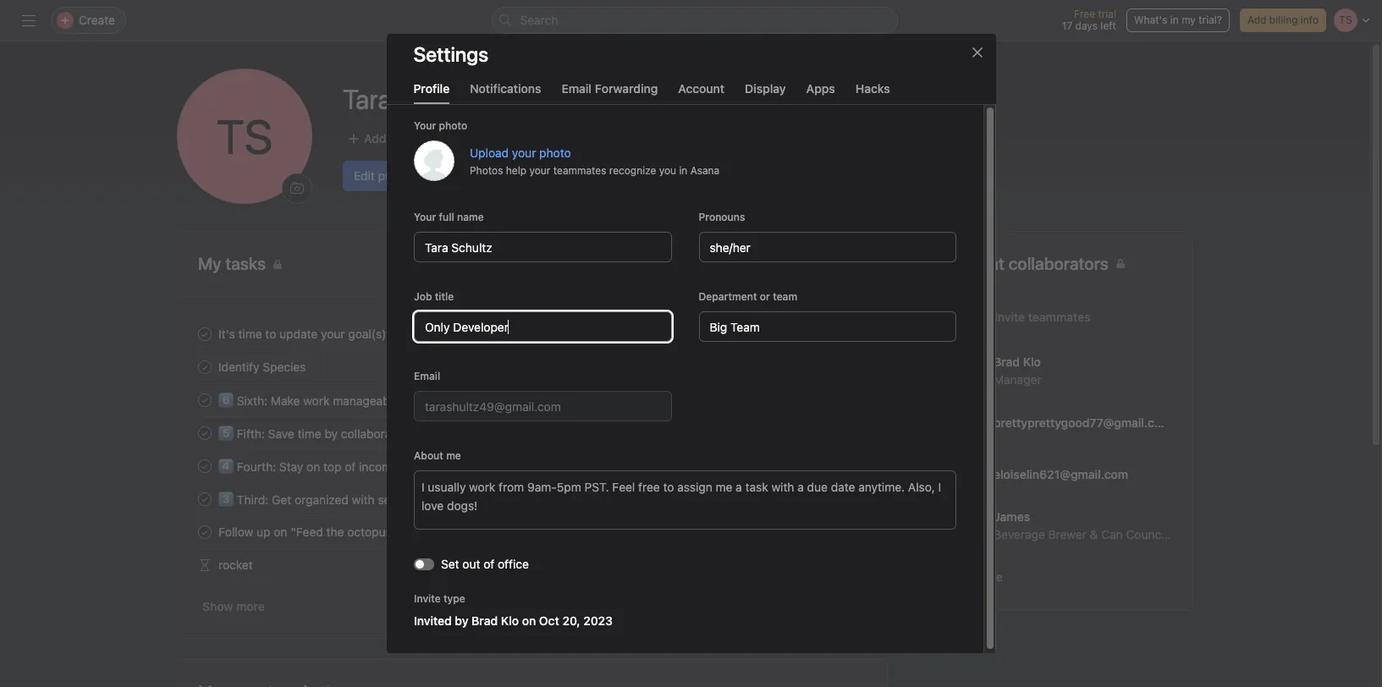 Task type: vqa. For each thing, say whether or not it's contained in the screenshot.


Task type: describe. For each thing, give the bounding box(es) containing it.
your for settings
[[413, 119, 436, 132]]

view all tasks
[[794, 257, 859, 270]]

completed checkbox for 5️⃣
[[195, 423, 215, 443]]

with
[[352, 493, 375, 507]]

completed image for identify
[[195, 357, 215, 377]]

identify species
[[218, 360, 306, 374]]

el
[[958, 467, 969, 482]]

add job title
[[364, 131, 431, 145]]

manager
[[994, 372, 1042, 386]]

ts button
[[177, 69, 312, 204]]

tasks
[[834, 257, 859, 270]]

forwarding
[[595, 81, 658, 96]]

I usually work from 9am-5pm PST. Feel free to assign me a task with a due date anytime. Also, I love dogs! text field
[[413, 471, 956, 530]]

show for left show more button
[[202, 599, 233, 614]]

1 vertical spatial time
[[298, 427, 321, 441]]

octopus!"
[[347, 525, 401, 539]]

completed checkbox for it's
[[195, 324, 215, 344]]

oct for 3️⃣ third: get organized with sections
[[834, 493, 851, 505]]

search list box
[[491, 7, 898, 34]]

in inside button
[[1170, 14, 1179, 26]]

photo inside the upload your photo photos help your teammates recognize you in asana
[[539, 145, 571, 160]]

asana inside the upload your photo photos help your teammates recognize you in asana
[[690, 164, 719, 176]]

job title
[[413, 290, 453, 303]]

completed image for follow
[[195, 522, 215, 542]]

completed image for it's
[[195, 324, 215, 344]]

1 vertical spatial of
[[483, 557, 494, 571]]

apps button
[[806, 81, 835, 104]]

5️⃣ fifth: save time by collaborating in asana
[[218, 427, 462, 441]]

edit
[[354, 168, 375, 182]]

big
[[459, 131, 477, 145]]

all
[[820, 257, 831, 270]]

days
[[1075, 19, 1098, 32]]

nov
[[832, 526, 851, 538]]

get
[[272, 493, 291, 507]]

1 horizontal spatial on
[[307, 460, 320, 474]]

free trial 17 days left
[[1062, 8, 1116, 32]]

manageable
[[333, 394, 399, 408]]

it's
[[218, 327, 235, 341]]

1 vertical spatial your
[[529, 164, 550, 176]]

"feed
[[290, 525, 323, 539]]

email for email
[[413, 370, 440, 383]]

it's time to update your goal(s)
[[218, 327, 386, 341]]

2 vertical spatial your
[[321, 327, 345, 341]]

close image
[[970, 46, 984, 59]]

third:
[[237, 493, 269, 507]]

upload
[[469, 145, 508, 160]]

completed checkbox for 4️⃣
[[195, 456, 215, 476]]

drisco's drinks link
[[766, 524, 845, 540]]

oct for 4️⃣ fourth: stay on top of incoming work
[[834, 460, 851, 472]]

1 horizontal spatial title
[[434, 290, 453, 303]]

1 vertical spatial on
[[274, 525, 287, 539]]

save
[[268, 427, 294, 441]]

prettyprettygood77@gmail.com
[[994, 415, 1172, 430]]

can
[[1101, 527, 1123, 541]]

0 horizontal spatial in
[[415, 427, 425, 441]]

oct 30 for 3️⃣ third: get organized with sections
[[834, 493, 867, 505]]

add for add billing info
[[1248, 14, 1267, 26]]

show more for the right show more button
[[940, 570, 1003, 584]]

0 vertical spatial upload new photo image
[[413, 141, 454, 181]]

0 vertical spatial your
[[512, 145, 536, 160]]

big team
[[459, 131, 510, 145]]

4️⃣
[[218, 460, 234, 474]]

invite type invited by brad klo on oct 20, 2023
[[413, 593, 612, 628]]

30 for 3️⃣ third: get organized with sections
[[854, 493, 867, 505]]

identify
[[218, 360, 259, 374]]

help
[[506, 164, 526, 176]]

pronouns
[[698, 211, 745, 223]]

full
[[438, 211, 454, 223]]

dependencies image
[[198, 558, 212, 572]]

add billing info
[[1248, 14, 1319, 26]]

collaborating
[[341, 427, 412, 441]]

office
[[497, 557, 528, 571]]

oct 30 for 4️⃣ fourth: stay on top of incoming work
[[834, 460, 867, 472]]

teammates
[[553, 164, 606, 176]]

my tasks
[[198, 254, 266, 273]]

sections
[[378, 493, 424, 507]]

invite
[[413, 593, 440, 605]]

17
[[1062, 19, 1073, 32]]

my
[[1182, 14, 1196, 26]]

0 horizontal spatial upload new photo image
[[290, 182, 304, 196]]

left
[[1101, 19, 1116, 32]]

add billing info button
[[1240, 8, 1326, 32]]

0 horizontal spatial more
[[236, 599, 265, 614]]

3️⃣ third: get organized with sections
[[218, 493, 424, 507]]

councilor
[[1126, 527, 1178, 541]]

profile
[[378, 168, 413, 182]]

your for your photo
[[413, 211, 436, 223]]

upload your photo button
[[469, 145, 571, 160]]

0 horizontal spatial work
[[303, 394, 330, 408]]

klo
[[501, 614, 519, 628]]

0 vertical spatial more
[[974, 570, 1003, 584]]

completed image for 4️⃣
[[195, 456, 215, 476]]

display
[[745, 81, 786, 96]]

title inside button
[[410, 131, 431, 145]]

tara schultz
[[343, 83, 485, 115]]

what's
[[1134, 14, 1168, 26]]

account
[[678, 81, 725, 96]]

email forwarding
[[562, 81, 658, 96]]

about
[[413, 449, 443, 462]]

name
[[457, 211, 483, 223]]

0 horizontal spatial by
[[325, 427, 338, 441]]

trial?
[[1199, 14, 1222, 26]]

nov 29
[[832, 526, 867, 538]]

add for add job title
[[364, 131, 386, 145]]

brad
[[471, 614, 497, 628]]

organized
[[295, 493, 349, 507]]

about me
[[413, 449, 461, 462]]



Task type: locate. For each thing, give the bounding box(es) containing it.
1 vertical spatial completed image
[[195, 390, 215, 410]]

oct 30 button up nov 29 button
[[834, 493, 867, 505]]

invited
[[413, 614, 451, 628]]

follow up on "feed the octopus!"
[[218, 525, 401, 539]]

completed image
[[195, 357, 215, 377], [195, 390, 215, 410], [195, 423, 215, 443]]

show more button
[[936, 562, 1007, 593], [198, 592, 269, 622]]

6️⃣
[[218, 394, 234, 408]]

completed checkbox for follow
[[195, 522, 215, 542]]

your left full
[[413, 211, 436, 223]]

oct for it's time to update your goal(s)
[[835, 328, 852, 340]]

show more
[[940, 570, 1003, 584], [202, 599, 265, 614]]

what's in my trial?
[[1134, 14, 1222, 26]]

0 horizontal spatial time
[[238, 327, 262, 341]]

0 vertical spatial your
[[413, 119, 436, 132]]

on inside invite type invited by brad klo on oct 20, 2023
[[522, 614, 536, 628]]

1 horizontal spatial upload new photo image
[[413, 141, 454, 181]]

the
[[326, 525, 344, 539]]

display button
[[745, 81, 786, 104]]

show down ja
[[940, 570, 971, 584]]

email left the forwarding
[[562, 81, 592, 96]]

show more down rocket
[[202, 599, 265, 614]]

more down the beverage
[[974, 570, 1003, 584]]

1 horizontal spatial time
[[298, 427, 321, 441]]

2 horizontal spatial on
[[522, 614, 536, 628]]

billing
[[1269, 14, 1298, 26]]

1 vertical spatial add
[[364, 131, 386, 145]]

0 vertical spatial of
[[345, 460, 356, 474]]

eloiselin621@gmail.com
[[994, 467, 1129, 481]]

add job title button
[[343, 123, 436, 154]]

asana
[[690, 164, 719, 176], [428, 427, 462, 441]]

completed checkbox left '4️⃣'
[[195, 456, 215, 476]]

0 vertical spatial photo
[[438, 119, 467, 132]]

email inside button
[[562, 81, 592, 96]]

0 vertical spatial by
[[325, 427, 338, 441]]

your up help
[[512, 145, 536, 160]]

view
[[794, 257, 817, 270]]

photo down tara schultz (she/her)
[[438, 119, 467, 132]]

1 your from the top
[[413, 119, 436, 132]]

profile button
[[413, 81, 450, 104]]

title right the job
[[410, 131, 431, 145]]

your photo
[[413, 119, 467, 132]]

edit profile
[[354, 168, 413, 182]]

update
[[279, 327, 318, 341]]

Third-person pronouns (e.g. she/her/hers) text field
[[698, 232, 956, 262]]

stay
[[279, 460, 303, 474]]

completed checkbox for identify
[[195, 357, 215, 377]]

upload new photo image left "edit"
[[290, 182, 304, 196]]

recognize
[[609, 164, 656, 176]]

1 vertical spatial in
[[679, 164, 687, 176]]

your down tara schultz
[[413, 119, 436, 132]]

time left to
[[238, 327, 262, 341]]

1 horizontal spatial email
[[562, 81, 592, 96]]

0 vertical spatial oct 30 button
[[834, 460, 867, 472]]

1 vertical spatial upload new photo image
[[290, 182, 304, 196]]

photo
[[438, 119, 467, 132], [539, 145, 571, 160]]

sixth:
[[237, 394, 268, 408]]

completed checkbox left it's
[[195, 324, 215, 344]]

your right help
[[529, 164, 550, 176]]

team
[[772, 290, 797, 303]]

0 horizontal spatial photo
[[438, 119, 467, 132]]

(she/her)
[[492, 99, 535, 111]]

oct 30 button for 4️⃣ fourth: stay on top of incoming work
[[834, 460, 867, 472]]

completed image for 5️⃣
[[195, 423, 215, 443]]

upload new photo image
[[413, 141, 454, 181], [290, 182, 304, 196]]

0 vertical spatial add
[[1248, 14, 1267, 26]]

0 horizontal spatial add
[[364, 131, 386, 145]]

1 completed image from the top
[[195, 357, 215, 377]]

2 vertical spatial on
[[522, 614, 536, 628]]

1 completed checkbox from the top
[[195, 324, 215, 344]]

completed image
[[195, 324, 215, 344], [195, 456, 215, 476], [195, 489, 215, 509], [195, 522, 215, 542]]

hacks
[[856, 81, 890, 96]]

0 horizontal spatial show
[[202, 599, 233, 614]]

oct 27 button
[[835, 328, 867, 340]]

set
[[441, 557, 459, 571]]

1 vertical spatial email
[[413, 370, 440, 383]]

add inside button
[[1248, 14, 1267, 26]]

2 vertical spatial completed image
[[195, 423, 215, 443]]

team
[[480, 131, 510, 145]]

work left 'me'
[[412, 460, 438, 474]]

title right job
[[434, 290, 453, 303]]

completed checkbox left follow
[[195, 522, 215, 542]]

1 vertical spatial completed checkbox
[[195, 489, 215, 509]]

in left my
[[1170, 14, 1179, 26]]

your left 'goal(s)'
[[321, 327, 345, 341]]

add inside button
[[364, 131, 386, 145]]

completed image for 3️⃣
[[195, 489, 215, 509]]

info
[[1301, 14, 1319, 26]]

1 horizontal spatial work
[[412, 460, 438, 474]]

prettyprettygood77@gmail.com link
[[916, 397, 1192, 449]]

0 horizontal spatial email
[[413, 370, 440, 383]]

of right out
[[483, 557, 494, 571]]

email for email forwarding
[[562, 81, 592, 96]]

on right klo
[[522, 614, 536, 628]]

5 completed checkbox from the top
[[195, 522, 215, 542]]

drisco's drinks
[[772, 525, 845, 538]]

completed checkbox left 3️⃣ on the left bottom of page
[[195, 489, 215, 509]]

apps
[[806, 81, 835, 96]]

completed checkbox for 6️⃣
[[195, 390, 215, 410]]

1 horizontal spatial by
[[454, 614, 468, 628]]

set out of office
[[441, 557, 528, 571]]

oct 30 up nov 29
[[834, 460, 867, 472]]

1 horizontal spatial add
[[1248, 14, 1267, 26]]

Completed checkbox
[[195, 456, 215, 476], [195, 489, 215, 509]]

completed image left 6️⃣ at the left bottom of the page
[[195, 390, 215, 410]]

0 horizontal spatial show more
[[202, 599, 265, 614]]

by inside invite type invited by brad klo on oct 20, 2023
[[454, 614, 468, 628]]

james beverage brewer & can councilor
[[994, 509, 1178, 541]]

1 vertical spatial your
[[413, 211, 436, 223]]

upload new photo image down your photo
[[413, 141, 454, 181]]

0 vertical spatial 30
[[854, 460, 867, 472]]

0 vertical spatial on
[[307, 460, 320, 474]]

0 horizontal spatial title
[[410, 131, 431, 145]]

completed checkbox for 3️⃣
[[195, 489, 215, 509]]

1 horizontal spatial photo
[[539, 145, 571, 160]]

1 horizontal spatial show more button
[[936, 562, 1007, 593]]

1 completed checkbox from the top
[[195, 456, 215, 476]]

1 oct 30 button from the top
[[834, 460, 867, 472]]

0 vertical spatial time
[[238, 327, 262, 341]]

1 horizontal spatial of
[[483, 557, 494, 571]]

0 vertical spatial completed image
[[195, 357, 215, 377]]

2 oct 30 button from the top
[[834, 493, 867, 505]]

0 vertical spatial oct 30
[[834, 460, 867, 472]]

1 vertical spatial photo
[[539, 145, 571, 160]]

completed image left 5️⃣
[[195, 423, 215, 443]]

1 vertical spatial asana
[[428, 427, 462, 441]]

asana right you
[[690, 164, 719, 176]]

hacks button
[[856, 81, 890, 104]]

1 30 from the top
[[854, 460, 867, 472]]

0 vertical spatial title
[[410, 131, 431, 145]]

completed checkbox left 5️⃣
[[195, 423, 215, 443]]

show more button down rocket
[[198, 592, 269, 622]]

6️⃣ sixth: make work manageable
[[218, 394, 399, 408]]

0 vertical spatial email
[[562, 81, 592, 96]]

2 oct 30 from the top
[[834, 493, 867, 505]]

in right you
[[679, 164, 687, 176]]

notifications
[[470, 81, 541, 96]]

2 vertical spatial in
[[415, 427, 425, 441]]

fourth:
[[237, 460, 276, 474]]

2 completed image from the top
[[195, 456, 215, 476]]

4 completed image from the top
[[195, 522, 215, 542]]

30
[[854, 460, 867, 472], [854, 493, 867, 505]]

more down rocket
[[236, 599, 265, 614]]

0 vertical spatial work
[[303, 394, 330, 408]]

notifications button
[[470, 81, 541, 104]]

completed image left follow
[[195, 522, 215, 542]]

show down the dependencies icon
[[202, 599, 233, 614]]

0 vertical spatial show
[[940, 570, 971, 584]]

3 completed checkbox from the top
[[195, 390, 215, 410]]

0 horizontal spatial of
[[345, 460, 356, 474]]

show
[[940, 570, 971, 584], [202, 599, 233, 614]]

work right make
[[303, 394, 330, 408]]

rocket
[[218, 558, 253, 572]]

brad klo
[[994, 354, 1041, 369]]

1 completed image from the top
[[195, 324, 215, 344]]

completed checkbox left identify
[[195, 357, 215, 377]]

oct 30
[[834, 460, 867, 472], [834, 493, 867, 505]]

2 completed checkbox from the top
[[195, 357, 215, 377]]

photos
[[469, 164, 503, 176]]

or
[[760, 290, 770, 303]]

on right up
[[274, 525, 287, 539]]

0 vertical spatial show more
[[940, 570, 1003, 584]]

completed image left identify
[[195, 357, 215, 377]]

oct 30 button for 3️⃣ third: get organized with sections
[[834, 493, 867, 505]]

up
[[257, 525, 270, 539]]

free
[[1074, 8, 1095, 20]]

1 horizontal spatial in
[[679, 164, 687, 176]]

settings
[[413, 42, 488, 66]]

2 30 from the top
[[854, 493, 867, 505]]

of right the top
[[345, 460, 356, 474]]

incoming
[[359, 460, 409, 474]]

species
[[263, 360, 306, 374]]

completed image left it's
[[195, 324, 215, 344]]

2 completed image from the top
[[195, 390, 215, 410]]

follow
[[218, 525, 253, 539]]

your
[[413, 119, 436, 132], [413, 211, 436, 223]]

beverage
[[994, 527, 1045, 541]]

james
[[994, 509, 1030, 524]]

photo up teammates
[[539, 145, 571, 160]]

type
[[443, 593, 465, 605]]

oct inside invite type invited by brad klo on oct 20, 2023
[[539, 614, 559, 628]]

Completed checkbox
[[195, 324, 215, 344], [195, 357, 215, 377], [195, 390, 215, 410], [195, 423, 215, 443], [195, 522, 215, 542]]

out
[[462, 557, 480, 571]]

show for the right show more button
[[940, 570, 971, 584]]

show more down ja
[[940, 570, 1003, 584]]

oct 30 up nov 29 button
[[834, 493, 867, 505]]

0 vertical spatial asana
[[690, 164, 719, 176]]

completed image for 6️⃣
[[195, 390, 215, 410]]

0 horizontal spatial on
[[274, 525, 287, 539]]

to
[[265, 327, 276, 341]]

oct 30 button up nov 29
[[834, 460, 867, 472]]

None text field
[[413, 311, 671, 342], [413, 391, 671, 422], [413, 311, 671, 342], [413, 391, 671, 422]]

edit profile button
[[343, 160, 424, 191]]

None text field
[[413, 232, 671, 262], [698, 311, 956, 342], [413, 232, 671, 262], [698, 311, 956, 342]]

0 horizontal spatial asana
[[428, 427, 462, 441]]

1 horizontal spatial asana
[[690, 164, 719, 176]]

by up the top
[[325, 427, 338, 441]]

completed checkbox left 6️⃣ at the left bottom of the page
[[195, 390, 215, 410]]

2 horizontal spatial in
[[1170, 14, 1179, 26]]

show more for left show more button
[[202, 599, 265, 614]]

nov 29 button
[[832, 526, 867, 538]]

1 vertical spatial show more
[[202, 599, 265, 614]]

1 vertical spatial work
[[412, 460, 438, 474]]

job
[[413, 290, 432, 303]]

brewer
[[1048, 527, 1087, 541]]

2 your from the top
[[413, 211, 436, 223]]

show more button down ja
[[936, 562, 1007, 593]]

time right save
[[298, 427, 321, 441]]

title
[[410, 131, 431, 145], [434, 290, 453, 303]]

3 completed image from the top
[[195, 423, 215, 443]]

1 horizontal spatial more
[[974, 570, 1003, 584]]

set out of office switch
[[413, 558, 434, 570]]

3 completed image from the top
[[195, 489, 215, 509]]

on left the top
[[307, 460, 320, 474]]

in inside the upload your photo photos help your teammates recognize you in asana
[[679, 164, 687, 176]]

work
[[303, 394, 330, 408], [412, 460, 438, 474]]

1 horizontal spatial show
[[940, 570, 971, 584]]

1 vertical spatial oct 30
[[834, 493, 867, 505]]

in up about
[[415, 427, 425, 441]]

0 horizontal spatial show more button
[[198, 592, 269, 622]]

brad klo manager
[[994, 354, 1042, 386]]

2 completed checkbox from the top
[[195, 489, 215, 509]]

1 vertical spatial more
[[236, 599, 265, 614]]

1 vertical spatial by
[[454, 614, 468, 628]]

upload your photo photos help your teammates recognize you in asana
[[469, 145, 719, 176]]

1 horizontal spatial show more
[[940, 570, 1003, 584]]

1 oct 30 from the top
[[834, 460, 867, 472]]

by left 'brad'
[[454, 614, 468, 628]]

ja
[[956, 518, 970, 534]]

email
[[562, 81, 592, 96], [413, 370, 440, 383]]

0 vertical spatial completed checkbox
[[195, 456, 215, 476]]

completed image left 3️⃣ on the left bottom of page
[[195, 489, 215, 509]]

0 vertical spatial in
[[1170, 14, 1179, 26]]

trial
[[1098, 8, 1116, 20]]

30 for 4️⃣ fourth: stay on top of incoming work
[[854, 460, 867, 472]]

department or team
[[698, 290, 797, 303]]

1 vertical spatial title
[[434, 290, 453, 303]]

more
[[974, 570, 1003, 584], [236, 599, 265, 614]]

make
[[271, 394, 300, 408]]

asana up about me
[[428, 427, 462, 441]]

add left the job
[[364, 131, 386, 145]]

add left 'billing'
[[1248, 14, 1267, 26]]

search
[[520, 13, 558, 27]]

you
[[659, 164, 676, 176]]

1 vertical spatial oct 30 button
[[834, 493, 867, 505]]

completed image left '4️⃣'
[[195, 456, 215, 476]]

1 vertical spatial 30
[[854, 493, 867, 505]]

top
[[323, 460, 341, 474]]

email up about
[[413, 370, 440, 383]]

1 vertical spatial show
[[202, 599, 233, 614]]

4 completed checkbox from the top
[[195, 423, 215, 443]]



